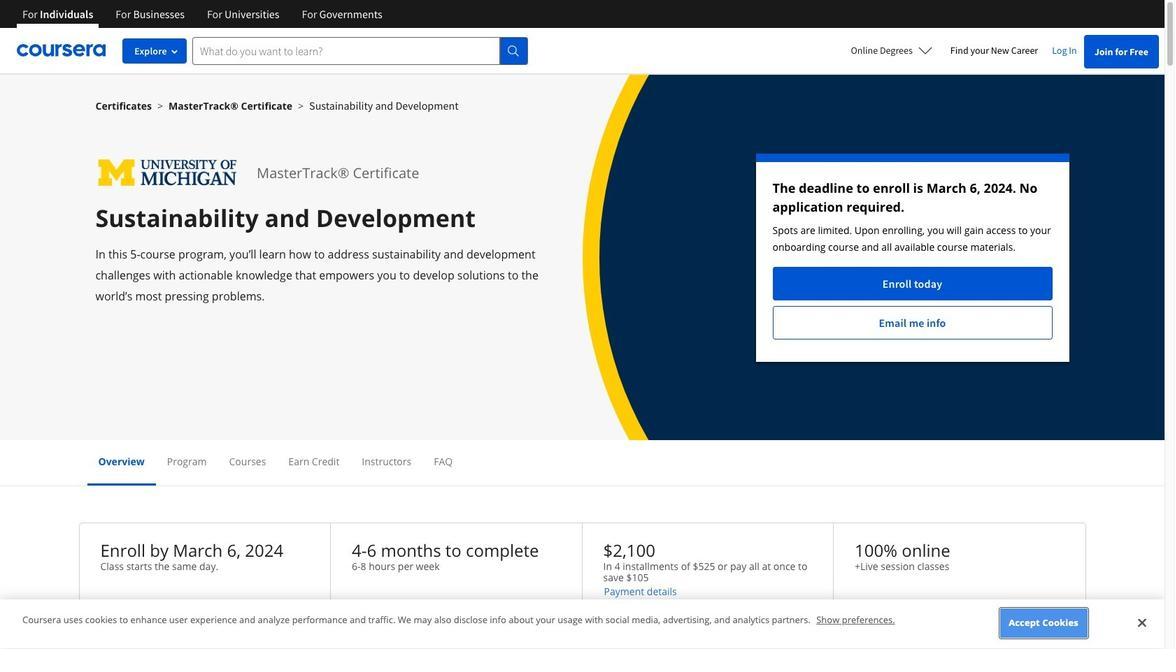 Task type: locate. For each thing, give the bounding box(es) containing it.
privacy alert dialog
[[0, 600, 1165, 650]]

banner navigation
[[11, 0, 394, 38]]

status
[[756, 154, 1069, 362]]

None search field
[[192, 37, 528, 65]]

coursera image
[[17, 39, 106, 62]]

university of michigan image
[[95, 154, 240, 192]]



Task type: describe. For each thing, give the bounding box(es) containing it.
certificate menu element
[[87, 441, 1077, 486]]

What do you want to learn? text field
[[192, 37, 500, 65]]



Task type: vqa. For each thing, say whether or not it's contained in the screenshot.
privacy alert dialog
yes



